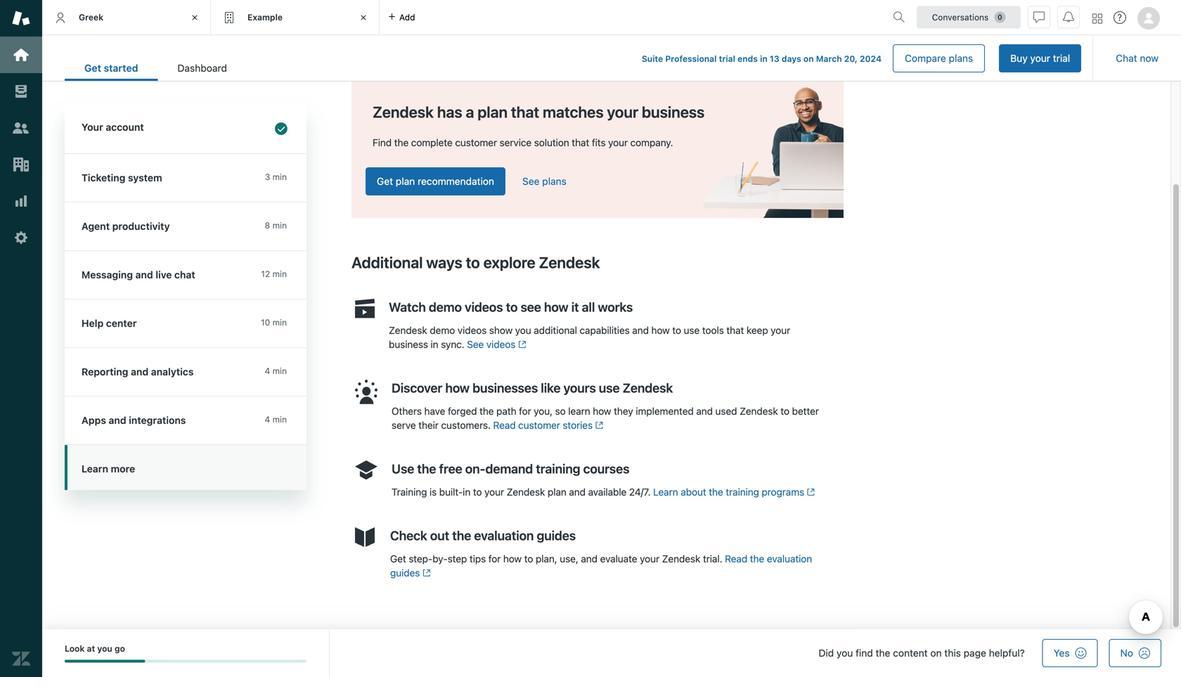 Task type: vqa. For each thing, say whether or not it's contained in the screenshot.
search field in the "primary" element
no



Task type: locate. For each thing, give the bounding box(es) containing it.
(opens in a new tab) image inside see videos link
[[516, 341, 527, 349]]

0 vertical spatial plans
[[949, 52, 974, 64]]

0 vertical spatial see
[[523, 175, 540, 187]]

zendesk inside zendesk demo videos show you additional capabilities and how to use tools that keep your business in sync.
[[389, 325, 427, 336]]

0 vertical spatial plan
[[478, 103, 508, 121]]

to left better
[[781, 405, 790, 417]]

so
[[555, 405, 566, 417]]

chat
[[1116, 52, 1138, 64]]

example tab
[[211, 0, 380, 35]]

for right "tips"
[[489, 553, 501, 565]]

0 horizontal spatial you
[[97, 644, 112, 654]]

1 vertical spatial evaluation
[[767, 553, 812, 565]]

in left the sync.
[[431, 339, 439, 350]]

implemented
[[636, 405, 694, 417]]

on
[[804, 54, 814, 64], [931, 647, 942, 659]]

0 horizontal spatial trial
[[719, 54, 736, 64]]

plan inside get plan recommendation button
[[396, 175, 415, 187]]

programs
[[762, 486, 805, 498]]

2 horizontal spatial (opens in a new tab) image
[[805, 488, 816, 497]]

built-
[[439, 486, 463, 498]]

learn more button
[[65, 445, 304, 485]]

1 vertical spatial see
[[467, 339, 484, 350]]

for inside others have forged the path for you, so learn how they implemented and used zendesk to better serve their customers.
[[519, 405, 531, 417]]

find
[[373, 137, 392, 148]]

1 min from the top
[[273, 172, 287, 182]]

1 horizontal spatial for
[[519, 405, 531, 417]]

learn more heading
[[65, 445, 307, 485]]

0 vertical spatial learn
[[82, 463, 108, 475]]

1 horizontal spatial you
[[515, 325, 531, 336]]

close image inside "example" tab
[[357, 11, 371, 25]]

buy your trial button
[[1000, 44, 1082, 72]]

1 horizontal spatial training
[[726, 486, 760, 498]]

0 vertical spatial demo
[[429, 300, 462, 315]]

plans down solution at the left top of the page
[[542, 175, 567, 187]]

see
[[523, 175, 540, 187], [467, 339, 484, 350]]

and inside zendesk demo videos show you additional capabilities and how to use tools that keep your business in sync.
[[633, 325, 649, 336]]

demand
[[486, 461, 533, 476]]

the inside others have forged the path for you, so learn how they implemented and used zendesk to better serve their customers.
[[480, 405, 494, 417]]

3
[[265, 172, 270, 182]]

0 vertical spatial (opens in a new tab) image
[[516, 341, 527, 349]]

2 vertical spatial in
[[463, 486, 471, 498]]

buy
[[1011, 52, 1028, 64]]

close image
[[188, 11, 202, 25], [357, 11, 371, 25]]

videos down show
[[487, 339, 516, 350]]

4 min
[[265, 366, 287, 376], [265, 415, 287, 424]]

0 vertical spatial get
[[84, 62, 101, 74]]

zendesk support image
[[12, 9, 30, 27]]

businesses
[[473, 380, 538, 396]]

your right the 'buy'
[[1031, 52, 1051, 64]]

messaging
[[82, 269, 133, 281]]

see inside button
[[523, 175, 540, 187]]

get left started
[[84, 62, 101, 74]]

learn for learn more
[[82, 463, 108, 475]]

zendesk up the implemented
[[623, 380, 673, 396]]

how
[[544, 300, 569, 315], [652, 325, 670, 336], [445, 380, 470, 396], [593, 405, 612, 417], [503, 553, 522, 565]]

videos inside zendesk demo videos show you additional capabilities and how to use tools that keep your business in sync.
[[458, 325, 487, 336]]

get inside button
[[377, 175, 393, 187]]

content
[[893, 647, 928, 659]]

in down the "on-"
[[463, 486, 471, 498]]

1 vertical spatial on
[[931, 647, 942, 659]]

2 close image from the left
[[357, 11, 371, 25]]

1 horizontal spatial use
[[684, 325, 700, 336]]

discover how businesses like yours use zendesk
[[392, 380, 673, 396]]

1 vertical spatial 4 min
[[265, 415, 287, 424]]

how inside others have forged the path for you, so learn how they implemented and used zendesk to better serve their customers.
[[593, 405, 612, 417]]

1 vertical spatial plan
[[396, 175, 415, 187]]

agent
[[82, 221, 110, 232]]

and left analytics
[[131, 366, 149, 378]]

and down works on the top of the page
[[633, 325, 649, 336]]

by-
[[433, 553, 448, 565]]

evaluation inside read the evaluation guides
[[767, 553, 812, 565]]

2 4 from the top
[[265, 415, 270, 424]]

center
[[106, 318, 137, 329]]

fits
[[592, 137, 606, 148]]

customer down a
[[455, 137, 497, 148]]

reporting
[[82, 366, 128, 378]]

0 vertical spatial read
[[493, 419, 516, 431]]

go
[[115, 644, 125, 654]]

training left programs
[[726, 486, 760, 498]]

1 horizontal spatial read
[[725, 553, 748, 565]]

1 vertical spatial customer
[[518, 419, 560, 431]]

step-
[[409, 553, 433, 565]]

2 vertical spatial (opens in a new tab) image
[[420, 569, 431, 578]]

0 vertical spatial evaluation
[[474, 528, 534, 543]]

2 vertical spatial that
[[727, 325, 744, 336]]

dashboard
[[178, 62, 227, 74]]

0 horizontal spatial business
[[389, 339, 428, 350]]

0 vertical spatial that
[[511, 103, 540, 121]]

see right the sync.
[[467, 339, 484, 350]]

0 horizontal spatial close image
[[188, 11, 202, 25]]

1 vertical spatial in
[[431, 339, 439, 350]]

demo for watch
[[429, 300, 462, 315]]

1 vertical spatial plans
[[542, 175, 567, 187]]

reporting and analytics
[[82, 366, 194, 378]]

1 horizontal spatial in
[[463, 486, 471, 498]]

0 horizontal spatial for
[[489, 553, 501, 565]]

2024
[[860, 54, 882, 64]]

learn about the training programs
[[654, 486, 805, 498]]

1 vertical spatial (opens in a new tab) image
[[805, 488, 816, 497]]

a
[[466, 103, 474, 121]]

0 horizontal spatial evaluation
[[474, 528, 534, 543]]

tools
[[703, 325, 724, 336]]

20,
[[845, 54, 858, 64]]

videos
[[465, 300, 503, 315], [458, 325, 487, 336], [487, 339, 516, 350]]

demo up the sync.
[[430, 325, 455, 336]]

plans inside see plans button
[[542, 175, 567, 187]]

1 vertical spatial videos
[[458, 325, 487, 336]]

additional
[[352, 253, 423, 271]]

guides down step-
[[390, 567, 420, 579]]

evaluation down programs
[[767, 553, 812, 565]]

training up training is built-in to your zendesk plan and available 24/7.
[[536, 461, 581, 476]]

1 horizontal spatial plan
[[478, 103, 508, 121]]

1 vertical spatial use
[[599, 380, 620, 396]]

0 vertical spatial business
[[642, 103, 705, 121]]

plans for compare plans
[[949, 52, 974, 64]]

trial
[[1054, 52, 1071, 64], [719, 54, 736, 64]]

chat
[[174, 269, 195, 281]]

greek tab
[[42, 0, 211, 35]]

0 horizontal spatial read
[[493, 419, 516, 431]]

customers image
[[12, 119, 30, 137]]

learn
[[82, 463, 108, 475], [654, 486, 678, 498]]

2 horizontal spatial plan
[[548, 486, 567, 498]]

customers.
[[441, 419, 491, 431]]

section
[[258, 44, 1082, 72]]

videos up see videos
[[458, 325, 487, 336]]

and left live
[[135, 269, 153, 281]]

your right evaluate
[[640, 553, 660, 565]]

how inside zendesk demo videos show you additional capabilities and how to use tools that keep your business in sync.
[[652, 325, 670, 336]]

notifications image
[[1064, 12, 1075, 23]]

see videos link
[[467, 339, 527, 350]]

0 vertical spatial use
[[684, 325, 700, 336]]

0 horizontal spatial learn
[[82, 463, 108, 475]]

customer
[[455, 137, 497, 148], [518, 419, 560, 431]]

how left tools
[[652, 325, 670, 336]]

0 horizontal spatial in
[[431, 339, 439, 350]]

close image inside greek tab
[[188, 11, 202, 25]]

3 min
[[265, 172, 287, 182]]

on left this
[[931, 647, 942, 659]]

your right the keep at the top right of the page
[[771, 325, 791, 336]]

5 min from the top
[[273, 366, 287, 376]]

plan left available
[[548, 486, 567, 498]]

tab list
[[65, 55, 247, 81]]

0 horizontal spatial on
[[804, 54, 814, 64]]

1 vertical spatial read
[[725, 553, 748, 565]]

yes
[[1054, 647, 1070, 659]]

is
[[430, 486, 437, 498]]

tips
[[470, 553, 486, 565]]

learn left more
[[82, 463, 108, 475]]

see for see videos
[[467, 339, 484, 350]]

in left 13 at the top right of page
[[760, 54, 768, 64]]

help center
[[82, 318, 137, 329]]

0 horizontal spatial plan
[[396, 175, 415, 187]]

4 for apps and integrations
[[265, 415, 270, 424]]

zendesk up find
[[373, 103, 434, 121]]

0 horizontal spatial guides
[[390, 567, 420, 579]]

that left "fits"
[[572, 137, 590, 148]]

0 horizontal spatial see
[[467, 339, 484, 350]]

additional
[[534, 325, 577, 336]]

zendesk right used
[[740, 405, 778, 417]]

for left you,
[[519, 405, 531, 417]]

to inside zendesk demo videos show you additional capabilities and how to use tools that keep your business in sync.
[[673, 325, 682, 336]]

trial inside the buy your trial button
[[1054, 52, 1071, 64]]

for for evaluation
[[489, 553, 501, 565]]

that inside zendesk demo videos show you additional capabilities and how to use tools that keep your business in sync.
[[727, 325, 744, 336]]

demo right watch
[[429, 300, 462, 315]]

get left step-
[[390, 553, 406, 565]]

zendesk left trial.
[[662, 553, 701, 565]]

8
[[265, 221, 270, 230]]

learn right 24/7.
[[654, 486, 678, 498]]

business down watch
[[389, 339, 428, 350]]

tab list containing get started
[[65, 55, 247, 81]]

1 horizontal spatial (opens in a new tab) image
[[516, 341, 527, 349]]

(opens in a new tab) image inside learn about the training programs link
[[805, 488, 816, 497]]

path
[[497, 405, 517, 417]]

1 vertical spatial training
[[726, 486, 760, 498]]

1 horizontal spatial see
[[523, 175, 540, 187]]

2 min from the top
[[273, 221, 287, 230]]

1 close image from the left
[[188, 11, 202, 25]]

4 min from the top
[[273, 318, 287, 327]]

organizations image
[[12, 155, 30, 174]]

guides up the get step-by-step tips for how to plan, use, and evaluate your zendesk trial.
[[537, 528, 576, 543]]

0 vertical spatial guides
[[537, 528, 576, 543]]

add
[[400, 12, 415, 22]]

use up they
[[599, 380, 620, 396]]

0 vertical spatial 4
[[265, 366, 270, 376]]

0 vertical spatial for
[[519, 405, 531, 417]]

plans inside compare plans button
[[949, 52, 974, 64]]

use left tools
[[684, 325, 700, 336]]

get for get step-by-step tips for how to plan, use, and evaluate your zendesk trial.
[[390, 553, 406, 565]]

others have forged the path for you, so learn how they implemented and used zendesk to better serve their customers.
[[392, 405, 819, 431]]

(opens in a new tab) image
[[516, 341, 527, 349], [805, 488, 816, 497], [420, 569, 431, 578]]

min
[[273, 172, 287, 182], [273, 221, 287, 230], [273, 269, 287, 279], [273, 318, 287, 327], [273, 366, 287, 376], [273, 415, 287, 424]]

0 vertical spatial videos
[[465, 300, 503, 315]]

you up progress bar image
[[97, 644, 112, 654]]

ticketing system
[[82, 172, 162, 184]]

demo inside zendesk demo videos show you additional capabilities and how to use tools that keep your business in sync.
[[430, 325, 455, 336]]

customer down you,
[[518, 419, 560, 431]]

0 horizontal spatial that
[[511, 103, 540, 121]]

you right the did
[[837, 647, 853, 659]]

see down find the complete customer service solution that fits your company.
[[523, 175, 540, 187]]

1 vertical spatial business
[[389, 339, 428, 350]]

1 vertical spatial learn
[[654, 486, 678, 498]]

1 vertical spatial guides
[[390, 567, 420, 579]]

1 vertical spatial 4
[[265, 415, 270, 424]]

learn inside dropdown button
[[82, 463, 108, 475]]

0 horizontal spatial plans
[[542, 175, 567, 187]]

min for help center
[[273, 318, 287, 327]]

zendesk down watch
[[389, 325, 427, 336]]

read down path
[[493, 419, 516, 431]]

get started image
[[12, 46, 30, 64]]

March 20, 2024 text field
[[816, 54, 882, 64]]

business
[[642, 103, 705, 121], [389, 339, 428, 350]]

reporting image
[[12, 192, 30, 210]]

get for get plan recommendation
[[377, 175, 393, 187]]

apps and integrations
[[82, 415, 186, 426]]

progress bar image
[[65, 660, 145, 663]]

they
[[614, 405, 634, 417]]

0 horizontal spatial customer
[[455, 137, 497, 148]]

close image left add dropdown button
[[357, 11, 371, 25]]

training
[[536, 461, 581, 476], [726, 486, 760, 498]]

1 vertical spatial get
[[377, 175, 393, 187]]

read inside read the evaluation guides
[[725, 553, 748, 565]]

your
[[1031, 52, 1051, 64], [607, 103, 639, 121], [608, 137, 628, 148], [771, 325, 791, 336], [485, 486, 504, 498], [640, 553, 660, 565]]

read
[[493, 419, 516, 431], [725, 553, 748, 565]]

(opens in a new tab) image for it
[[516, 341, 527, 349]]

videos for show
[[458, 325, 487, 336]]

1 horizontal spatial plans
[[949, 52, 974, 64]]

trial left ends
[[719, 54, 736, 64]]

1 horizontal spatial close image
[[357, 11, 371, 25]]

chat now
[[1116, 52, 1159, 64]]

business up company.
[[642, 103, 705, 121]]

serve
[[392, 419, 416, 431]]

march
[[816, 54, 842, 64]]

1 horizontal spatial trial
[[1054, 52, 1071, 64]]

get for get started
[[84, 62, 101, 74]]

how up forged
[[445, 380, 470, 396]]

1 vertical spatial demo
[[430, 325, 455, 336]]

footer
[[42, 630, 1182, 677]]

0 vertical spatial 4 min
[[265, 366, 287, 376]]

read right trial.
[[725, 553, 748, 565]]

0 vertical spatial training
[[536, 461, 581, 476]]

1 horizontal spatial evaluation
[[767, 553, 812, 565]]

use,
[[560, 553, 579, 565]]

1 horizontal spatial learn
[[654, 486, 678, 498]]

and inside others have forged the path for you, so learn how they implemented and used zendesk to better serve their customers.
[[697, 405, 713, 417]]

to
[[466, 253, 480, 271], [506, 300, 518, 315], [673, 325, 682, 336], [781, 405, 790, 417], [473, 486, 482, 498], [524, 553, 533, 565]]

how up (opens in a new tab) image
[[593, 405, 612, 417]]

plan right a
[[478, 103, 508, 121]]

0 horizontal spatial (opens in a new tab) image
[[420, 569, 431, 578]]

3 min from the top
[[273, 269, 287, 279]]

1 horizontal spatial customer
[[518, 419, 560, 431]]

min for messaging and live chat
[[273, 269, 287, 279]]

1 vertical spatial for
[[489, 553, 501, 565]]

plan down complete
[[396, 175, 415, 187]]

help
[[82, 318, 104, 329]]

2 4 min from the top
[[265, 415, 287, 424]]

the inside read the evaluation guides
[[750, 553, 765, 565]]

2 horizontal spatial in
[[760, 54, 768, 64]]

find
[[856, 647, 873, 659]]

1 vertical spatial that
[[572, 137, 590, 148]]

main element
[[0, 0, 42, 677]]

6 min from the top
[[273, 415, 287, 424]]

on right days
[[804, 54, 814, 64]]

read for yours
[[493, 419, 516, 431]]

4 min for analytics
[[265, 366, 287, 376]]

you right show
[[515, 325, 531, 336]]

2 horizontal spatial that
[[727, 325, 744, 336]]

plan
[[478, 103, 508, 121], [396, 175, 415, 187], [548, 486, 567, 498]]

get started
[[84, 62, 138, 74]]

close image up dashboard tab in the top of the page
[[188, 11, 202, 25]]

0 horizontal spatial use
[[599, 380, 620, 396]]

close image for greek
[[188, 11, 202, 25]]

days
[[782, 54, 802, 64]]

zendesk down use the free on-demand training courses
[[507, 486, 545, 498]]

footer containing did you find the content on this page helpful?
[[42, 630, 1182, 677]]

and left used
[[697, 405, 713, 417]]

1 horizontal spatial guides
[[537, 528, 576, 543]]

zendesk products image
[[1093, 14, 1103, 24]]

to left tools
[[673, 325, 682, 336]]

4 min for integrations
[[265, 415, 287, 424]]

for
[[519, 405, 531, 417], [489, 553, 501, 565]]

evaluation up "tips"
[[474, 528, 534, 543]]

trial down the notifications image
[[1054, 52, 1071, 64]]

professional
[[666, 54, 717, 64]]

you inside zendesk demo videos show you additional capabilities and how to use tools that keep your business in sync.
[[515, 325, 531, 336]]

that up find the complete customer service solution that fits your company.
[[511, 103, 540, 121]]

example
[[248, 12, 283, 22]]

(opens in a new tab) image for courses
[[805, 488, 816, 497]]

trial.
[[703, 553, 723, 565]]

2 vertical spatial get
[[390, 553, 406, 565]]

that left the keep at the top right of the page
[[727, 325, 744, 336]]

plans right compare
[[949, 52, 974, 64]]

1 4 min from the top
[[265, 366, 287, 376]]

videos up show
[[465, 300, 503, 315]]

get down find
[[377, 175, 393, 187]]

for for like
[[519, 405, 531, 417]]

dashboard tab
[[158, 55, 247, 81]]

1 4 from the top
[[265, 366, 270, 376]]

chat now button
[[1105, 44, 1170, 72]]

plans for see plans
[[542, 175, 567, 187]]



Task type: describe. For each thing, give the bounding box(es) containing it.
see plans
[[523, 175, 567, 187]]

trial for professional
[[719, 54, 736, 64]]

show
[[489, 325, 513, 336]]

zendesk up it
[[539, 253, 600, 271]]

8 min
[[265, 221, 287, 230]]

ticketing
[[82, 172, 125, 184]]

courses
[[583, 461, 630, 476]]

0 vertical spatial customer
[[455, 137, 497, 148]]

section containing compare plans
[[258, 44, 1082, 72]]

find the complete customer service solution that fits your company.
[[373, 137, 673, 148]]

compare plans button
[[893, 44, 986, 72]]

your account button
[[65, 103, 304, 153]]

has
[[437, 103, 463, 121]]

stories
[[563, 419, 593, 431]]

to inside others have forged the path for you, so learn how they implemented and used zendesk to better serve their customers.
[[781, 405, 790, 417]]

in inside zendesk demo videos show you additional capabilities and how to use tools that keep your business in sync.
[[431, 339, 439, 350]]

like
[[541, 380, 561, 396]]

works
[[598, 300, 633, 315]]

did you find the content on this page helpful?
[[819, 647, 1025, 659]]

read the evaluation guides link
[[390, 553, 812, 579]]

use the free on-demand training courses
[[392, 461, 630, 476]]

matches
[[543, 103, 604, 121]]

learn more
[[82, 463, 135, 475]]

suite professional trial ends in 13 days on march 20, 2024
[[642, 54, 882, 64]]

trial for your
[[1054, 52, 1071, 64]]

started
[[104, 62, 138, 74]]

free
[[439, 461, 463, 476]]

yes button
[[1043, 639, 1098, 668]]

watch
[[389, 300, 426, 315]]

see
[[521, 300, 541, 315]]

(opens in a new tab) image inside read the evaluation guides link
[[420, 569, 431, 578]]

agent productivity
[[82, 221, 170, 232]]

and right "use,"
[[581, 553, 598, 565]]

productivity
[[112, 221, 170, 232]]

(opens in a new tab) image
[[593, 421, 604, 430]]

button displays agent's chat status as invisible. image
[[1034, 12, 1045, 23]]

see for see plans
[[523, 175, 540, 187]]

zendesk inside others have forged the path for you, so learn how they implemented and used zendesk to better serve their customers.
[[740, 405, 778, 417]]

demo for zendesk
[[430, 325, 455, 336]]

forged
[[448, 405, 477, 417]]

business inside zendesk demo videos show you additional capabilities and how to use tools that keep your business in sync.
[[389, 339, 428, 350]]

min for reporting and analytics
[[273, 366, 287, 376]]

used
[[716, 405, 737, 417]]

zendesk image
[[12, 650, 30, 668]]

your right "fits"
[[608, 137, 628, 148]]

2 vertical spatial videos
[[487, 339, 516, 350]]

your account
[[82, 121, 144, 133]]

service
[[500, 137, 532, 148]]

1 horizontal spatial that
[[572, 137, 590, 148]]

progress-bar progress bar
[[65, 660, 307, 663]]

10
[[261, 318, 270, 327]]

explore
[[484, 253, 536, 271]]

you,
[[534, 405, 553, 417]]

min for agent productivity
[[273, 221, 287, 230]]

available
[[588, 486, 627, 498]]

your inside zendesk demo videos show you additional capabilities and how to use tools that keep your business in sync.
[[771, 325, 791, 336]]

training
[[392, 486, 427, 498]]

discover
[[392, 380, 443, 396]]

use
[[392, 461, 414, 476]]

and right apps
[[109, 415, 126, 426]]

0 horizontal spatial training
[[536, 461, 581, 476]]

their
[[419, 419, 439, 431]]

have
[[424, 405, 445, 417]]

page
[[964, 647, 987, 659]]

zendesk has a plan that matches your business
[[373, 103, 705, 121]]

your inside button
[[1031, 52, 1051, 64]]

tabs tab list
[[42, 0, 888, 35]]

2 horizontal spatial you
[[837, 647, 853, 659]]

capabilities
[[580, 325, 630, 336]]

evaluate
[[600, 553, 638, 565]]

how left plan,
[[503, 553, 522, 565]]

watch demo videos to see how it all works
[[389, 300, 633, 315]]

read the evaluation guides
[[390, 553, 812, 579]]

check out the evaluation guides
[[390, 528, 576, 543]]

live
[[156, 269, 172, 281]]

ends
[[738, 54, 758, 64]]

to left see
[[506, 300, 518, 315]]

integrations
[[129, 415, 186, 426]]

look
[[65, 644, 85, 654]]

company.
[[631, 137, 673, 148]]

admin image
[[12, 229, 30, 247]]

others
[[392, 405, 422, 417]]

no button
[[1110, 639, 1162, 668]]

recommendation
[[418, 175, 494, 187]]

to left plan,
[[524, 553, 533, 565]]

videos for to
[[465, 300, 503, 315]]

learn about the training programs link
[[654, 486, 816, 498]]

see plans button
[[523, 175, 567, 188]]

yours
[[564, 380, 596, 396]]

close image for example
[[357, 11, 371, 25]]

did
[[819, 647, 834, 659]]

read for guides
[[725, 553, 748, 565]]

to right 'ways'
[[466, 253, 480, 271]]

views image
[[12, 82, 30, 101]]

ways
[[426, 253, 463, 271]]

1 horizontal spatial business
[[642, 103, 705, 121]]

min for ticketing system
[[273, 172, 287, 182]]

learn for learn about the training programs
[[654, 486, 678, 498]]

more
[[111, 463, 135, 475]]

it
[[572, 300, 579, 315]]

10 min
[[261, 318, 287, 327]]

0 vertical spatial on
[[804, 54, 814, 64]]

complete
[[411, 137, 453, 148]]

greek
[[79, 12, 103, 22]]

on-
[[465, 461, 486, 476]]

12 min
[[261, 269, 287, 279]]

get help image
[[1114, 11, 1127, 24]]

12
[[261, 269, 270, 279]]

read customer stories
[[493, 419, 593, 431]]

keep
[[747, 325, 768, 336]]

to down the "on-"
[[473, 486, 482, 498]]

your up company.
[[607, 103, 639, 121]]

4 for reporting and analytics
[[265, 366, 270, 376]]

guides inside read the evaluation guides
[[390, 567, 420, 579]]

and left available
[[569, 486, 586, 498]]

solution
[[534, 137, 569, 148]]

your down 'demand'
[[485, 486, 504, 498]]

how left it
[[544, 300, 569, 315]]

buy your trial
[[1011, 52, 1071, 64]]

apps
[[82, 415, 106, 426]]

min for apps and integrations
[[273, 415, 287, 424]]

helpful?
[[989, 647, 1025, 659]]

0 vertical spatial in
[[760, 54, 768, 64]]

better
[[792, 405, 819, 417]]

get plan recommendation button
[[366, 167, 506, 195]]

text image
[[703, 87, 844, 218]]

use inside zendesk demo videos show you additional capabilities and how to use tools that keep your business in sync.
[[684, 325, 700, 336]]

this
[[945, 647, 961, 659]]

see videos
[[467, 339, 516, 350]]

look at you go
[[65, 644, 125, 654]]

2 vertical spatial plan
[[548, 486, 567, 498]]

conversations
[[932, 12, 989, 22]]

1 horizontal spatial on
[[931, 647, 942, 659]]

get plan recommendation
[[377, 175, 494, 187]]



